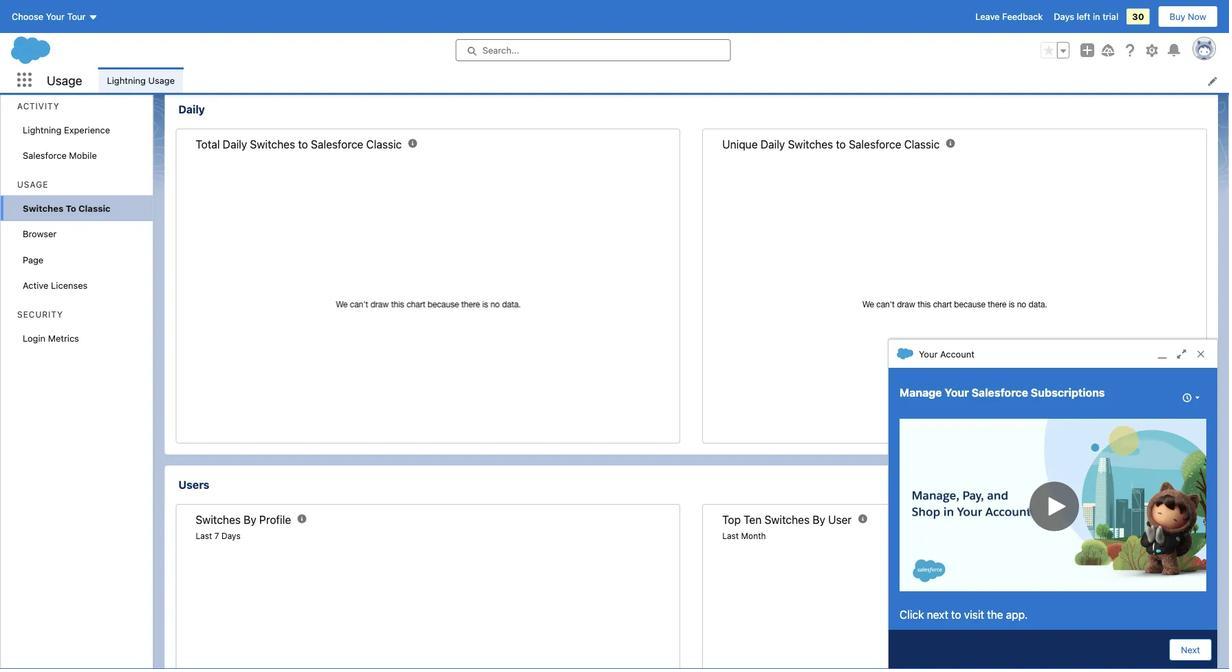 Task type: locate. For each thing, give the bounding box(es) containing it.
to
[[298, 138, 308, 151], [836, 138, 846, 151], [952, 609, 962, 622]]

daily up total
[[178, 103, 205, 116]]

your right text default image
[[919, 349, 938, 359]]

click next to visit the app.
[[900, 609, 1028, 622]]

usage inside list
[[148, 75, 175, 85]]

by left 'profile'
[[244, 514, 256, 527]]

1 horizontal spatial by
[[813, 514, 826, 527]]

daily
[[178, 103, 205, 116], [223, 138, 247, 151], [761, 138, 785, 151]]

2 by from the left
[[813, 514, 826, 527]]

your left 'tour'
[[46, 11, 65, 22]]

1 last from the left
[[196, 532, 212, 541]]

subscriptions
[[1031, 386, 1105, 399]]

daily right total
[[223, 138, 247, 151]]

days left in trial
[[1054, 11, 1119, 22]]

lightning usage link
[[99, 67, 183, 93]]

1 horizontal spatial days
[[1054, 11, 1075, 22]]

licenses
[[51, 280, 88, 291]]

1 horizontal spatial last
[[723, 532, 739, 541]]

1 horizontal spatial classic
[[366, 138, 402, 151]]

1 vertical spatial days
[[222, 532, 241, 541]]

switches for top
[[765, 514, 810, 527]]

active licenses
[[23, 280, 88, 291]]

by left 'user'
[[813, 514, 826, 527]]

leave
[[976, 11, 1000, 22]]

salesforce inside your account dialog
[[972, 386, 1029, 399]]

login
[[23, 333, 45, 343]]

last
[[196, 532, 212, 541], [723, 532, 739, 541]]

to for unique
[[836, 138, 846, 151]]

by
[[244, 514, 256, 527], [813, 514, 826, 527]]

1 horizontal spatial your
[[919, 349, 938, 359]]

user
[[828, 514, 852, 527]]

2 horizontal spatial your
[[945, 386, 969, 399]]

1 horizontal spatial daily
[[223, 138, 247, 151]]

tour
[[67, 11, 86, 22]]

unique
[[723, 138, 758, 151]]

daily for total daily switches to salesforce classic
[[223, 138, 247, 151]]

visit
[[964, 609, 984, 622]]

month
[[741, 532, 766, 541]]

mobile
[[69, 150, 97, 161]]

0 vertical spatial lightning
[[107, 75, 146, 85]]

activity
[[17, 101, 60, 111]]

lightning inside list
[[107, 75, 146, 85]]

0 vertical spatial your
[[46, 11, 65, 22]]

top
[[723, 514, 741, 527]]

in
[[1093, 11, 1101, 22]]

your
[[46, 11, 65, 22], [919, 349, 938, 359], [945, 386, 969, 399]]

switches
[[250, 138, 295, 151], [788, 138, 833, 151], [23, 203, 63, 213], [196, 514, 241, 527], [765, 514, 810, 527]]

2 last from the left
[[723, 532, 739, 541]]

account
[[940, 349, 975, 359]]

2 vertical spatial your
[[945, 386, 969, 399]]

search... button
[[456, 39, 731, 61]]

0 horizontal spatial last
[[196, 532, 212, 541]]

classic
[[366, 138, 402, 151], [904, 138, 940, 151], [78, 203, 111, 213]]

1 horizontal spatial to
[[836, 138, 846, 151]]

your account dialog
[[888, 339, 1218, 669]]

lightning up experience
[[107, 75, 146, 85]]

experience
[[64, 125, 110, 135]]

2 horizontal spatial classic
[[904, 138, 940, 151]]

last for switches by profile
[[196, 532, 212, 541]]

your right manage
[[945, 386, 969, 399]]

0 horizontal spatial by
[[244, 514, 256, 527]]

0 vertical spatial days
[[1054, 11, 1075, 22]]

metrics
[[48, 333, 79, 343]]

leave feedback link
[[976, 11, 1043, 22]]

switches to classic
[[23, 203, 111, 213]]

last month
[[723, 532, 766, 541]]

lightning for lightning usage
[[107, 75, 146, 85]]

days right 7
[[222, 532, 241, 541]]

last for top ten switches by user
[[723, 532, 739, 541]]

switches by profile
[[196, 514, 291, 527]]

salesforce
[[311, 138, 363, 151], [849, 138, 902, 151], [23, 150, 67, 161], [972, 386, 1029, 399]]

unique daily switches to salesforce classic
[[723, 138, 940, 151]]

active
[[23, 280, 48, 291]]

2 horizontal spatial daily
[[761, 138, 785, 151]]

0 horizontal spatial lightning
[[23, 125, 62, 135]]

2 horizontal spatial to
[[952, 609, 962, 622]]

group
[[1041, 42, 1070, 58]]

daily for unique daily switches to salesforce classic
[[761, 138, 785, 151]]

leave feedback
[[976, 11, 1043, 22]]

trial
[[1103, 11, 1119, 22]]

login metrics
[[23, 333, 79, 343]]

0 horizontal spatial your
[[46, 11, 65, 22]]

your for manage
[[945, 386, 969, 399]]

manage your salesforce subscriptions
[[900, 386, 1105, 399]]

classic for total daily switches to salesforce classic
[[366, 138, 402, 151]]

7
[[214, 532, 219, 541]]

lightning
[[107, 75, 146, 85], [23, 125, 62, 135]]

click
[[900, 609, 924, 622]]

days left left
[[1054, 11, 1075, 22]]

last left 7
[[196, 532, 212, 541]]

0 horizontal spatial classic
[[78, 203, 111, 213]]

1 horizontal spatial lightning
[[107, 75, 146, 85]]

ten
[[744, 514, 762, 527]]

to inside your account dialog
[[952, 609, 962, 622]]

your inside choose your tour popup button
[[46, 11, 65, 22]]

left
[[1077, 11, 1091, 22]]

1 vertical spatial your
[[919, 349, 938, 359]]

days
[[1054, 11, 1075, 22], [222, 532, 241, 541]]

lightning down activity
[[23, 125, 62, 135]]

total daily switches to salesforce classic
[[196, 138, 402, 151]]

to for total
[[298, 138, 308, 151]]

top ten switches by user
[[723, 514, 852, 527]]

daily right unique
[[761, 138, 785, 151]]

0 horizontal spatial to
[[298, 138, 308, 151]]

usage
[[47, 73, 82, 88], [148, 75, 175, 85], [17, 180, 48, 190]]

0 horizontal spatial days
[[222, 532, 241, 541]]

1 vertical spatial lightning
[[23, 125, 62, 135]]

1 by from the left
[[244, 514, 256, 527]]

last down top
[[723, 532, 739, 541]]



Task type: vqa. For each thing, say whether or not it's contained in the screenshot.
More
no



Task type: describe. For each thing, give the bounding box(es) containing it.
users
[[178, 479, 209, 492]]

buy now
[[1170, 11, 1207, 22]]

security
[[17, 310, 63, 320]]

text default image
[[897, 346, 914, 362]]

lightning usage
[[107, 75, 175, 85]]

total
[[196, 138, 220, 151]]

classic for unique daily switches to salesforce classic
[[904, 138, 940, 151]]

0 horizontal spatial daily
[[178, 103, 205, 116]]

next
[[927, 609, 949, 622]]

page
[[23, 255, 44, 265]]

switches for total
[[250, 138, 295, 151]]

app.
[[1006, 609, 1028, 622]]

choose your tour button
[[11, 6, 99, 28]]

salesforce mobile
[[23, 150, 97, 161]]

browser
[[23, 229, 57, 239]]

feedback
[[1002, 11, 1043, 22]]

search...
[[483, 45, 519, 55]]

choose
[[12, 11, 43, 22]]

lightning usage list
[[99, 67, 1229, 93]]

buy now button
[[1158, 6, 1218, 28]]

your account
[[919, 349, 975, 359]]

the
[[987, 609, 1003, 622]]

profile
[[259, 514, 291, 527]]

next button
[[1170, 639, 1212, 661]]

your for choose
[[46, 11, 65, 22]]

buy
[[1170, 11, 1186, 22]]

lightning for lightning experience
[[23, 125, 62, 135]]

choose your tour
[[12, 11, 86, 22]]

30
[[1133, 11, 1145, 22]]

next
[[1181, 645, 1201, 655]]

lightning experience
[[23, 125, 110, 135]]

last 7 days
[[196, 532, 241, 541]]

to
[[66, 203, 76, 213]]

switches for unique
[[788, 138, 833, 151]]

now
[[1188, 11, 1207, 22]]

manage
[[900, 386, 942, 399]]



